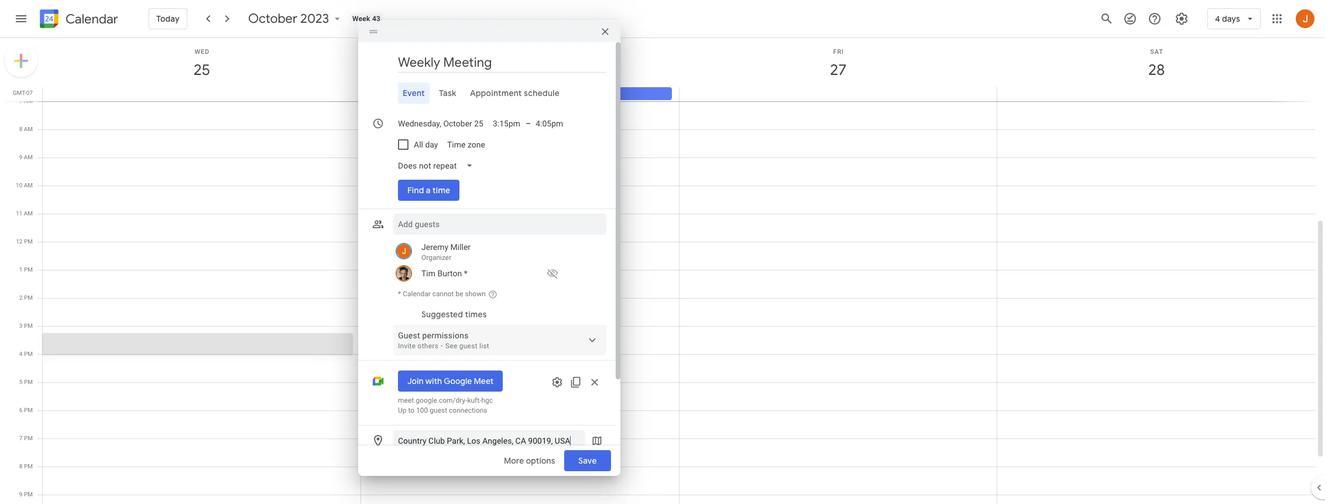 Task type: vqa. For each thing, say whether or not it's contained in the screenshot.
Jacob
no



Task type: describe. For each thing, give the bounding box(es) containing it.
event
[[403, 88, 425, 98]]

8 for 8 pm
[[19, 463, 23, 470]]

4 for 4 pm
[[19, 351, 23, 357]]

suggested
[[422, 309, 463, 320]]

5 pm
[[19, 379, 33, 385]]

fri
[[834, 48, 844, 56]]

invite others
[[398, 342, 439, 350]]

* calendar cannot be shown
[[398, 290, 486, 298]]

meet
[[474, 376, 494, 386]]

with
[[426, 376, 442, 386]]

Guests text field
[[398, 214, 602, 235]]

jeremy
[[422, 242, 449, 252]]

11 am
[[16, 210, 33, 217]]

fri 27
[[830, 48, 846, 80]]

am for 11 am
[[24, 210, 33, 217]]

join with google meet link
[[398, 371, 503, 392]]

2 cell from the left
[[679, 87, 998, 101]]

9 am
[[19, 154, 33, 160]]

be
[[456, 290, 464, 298]]

organizer
[[422, 253, 452, 262]]

hgc
[[482, 396, 493, 405]]

event button
[[398, 82, 430, 104]]

days
[[1223, 13, 1241, 24]]

to
[[408, 406, 415, 414]]

Start time text field
[[493, 116, 521, 130]]

october
[[248, 11, 297, 27]]

End time text field
[[536, 116, 564, 130]]

1
[[19, 266, 23, 273]]

wed 25
[[193, 48, 210, 80]]

schedule
[[524, 88, 560, 98]]

task button
[[434, 82, 461, 104]]

7 for 7 pm
[[19, 435, 23, 442]]

find
[[408, 185, 424, 195]]

pm for 5 pm
[[24, 379, 33, 385]]

find a time button
[[398, 176, 460, 204]]

main drawer image
[[14, 12, 28, 26]]

a
[[426, 185, 431, 195]]

zone
[[468, 140, 486, 149]]

4 days button
[[1208, 5, 1261, 33]]

4 pm
[[19, 351, 33, 357]]

time zone
[[448, 140, 486, 149]]

7 am
[[19, 98, 33, 104]]

25 link
[[188, 57, 215, 84]]

8 for 8 am
[[19, 126, 22, 132]]

guest inside meet.google.com/dry-kuft-hgc up to 100 guest connections
[[430, 406, 447, 414]]

tim
[[422, 269, 436, 278]]

1 horizontal spatial guest
[[460, 342, 478, 350]]

0 horizontal spatial *
[[398, 290, 401, 298]]

suggested times button
[[417, 304, 492, 325]]

am for 7 am
[[24, 98, 33, 104]]

task
[[439, 88, 456, 98]]

burton
[[438, 269, 462, 278]]

time
[[433, 185, 450, 195]]

3 pm
[[19, 323, 33, 329]]

sat 28
[[1148, 48, 1165, 80]]

tim burton *
[[422, 269, 468, 278]]

cannot
[[433, 290, 454, 298]]

Location text field
[[398, 430, 581, 451]]

miller
[[451, 242, 471, 252]]

28
[[1148, 60, 1165, 80]]

4 days
[[1216, 13, 1241, 24]]

week 43
[[352, 15, 381, 23]]

–
[[526, 119, 531, 128]]

pm for 9 pm
[[24, 491, 33, 498]]

Add title text field
[[398, 54, 607, 71]]

guests invited to this event. tree
[[394, 239, 607, 283]]

appointment
[[470, 88, 522, 98]]

2 pm
[[19, 295, 33, 301]]

* inside tim burton tree item
[[464, 269, 468, 278]]

permissions
[[422, 331, 469, 340]]

kuft-
[[468, 396, 482, 405]]

october 2023
[[248, 11, 329, 27]]

pm for 12 pm
[[24, 238, 33, 245]]

calendar element
[[37, 7, 118, 33]]

to element
[[526, 119, 531, 128]]

wed
[[195, 48, 210, 56]]

calendar heading
[[63, 11, 118, 27]]

100
[[416, 406, 428, 414]]

appointment schedule button
[[466, 82, 565, 104]]

connections
[[449, 406, 488, 414]]

tab list containing event
[[368, 82, 607, 104]]

9 pm
[[19, 491, 33, 498]]

times
[[465, 309, 487, 320]]

show schedule of tim burton image
[[543, 264, 562, 283]]

tim burton tree item
[[394, 264, 607, 283]]

2023
[[300, 11, 329, 27]]

all
[[414, 140, 423, 149]]

pm for 4 pm
[[24, 351, 33, 357]]



Task type: locate. For each thing, give the bounding box(es) containing it.
pm
[[24, 238, 33, 245], [24, 266, 33, 273], [24, 295, 33, 301], [24, 323, 33, 329], [24, 351, 33, 357], [24, 379, 33, 385], [24, 407, 33, 413], [24, 435, 33, 442], [24, 463, 33, 470], [24, 491, 33, 498]]

today button
[[149, 5, 187, 33]]

* right "burton"
[[464, 269, 468, 278]]

43
[[372, 15, 381, 23]]

4 am from the top
[[24, 182, 33, 189]]

google
[[444, 376, 472, 386]]

0 vertical spatial 4
[[1216, 13, 1221, 24]]

guest left the list
[[460, 342, 478, 350]]

1 cell from the left
[[43, 87, 361, 101]]

1 vertical spatial 7
[[19, 435, 23, 442]]

Start date text field
[[398, 116, 484, 130]]

invite
[[398, 342, 416, 350]]

pm right 3
[[24, 323, 33, 329]]

others
[[418, 342, 439, 350]]

settings menu image
[[1175, 12, 1189, 26]]

week
[[352, 15, 370, 23]]

7 pm from the top
[[24, 407, 33, 413]]

9 for 9 pm
[[19, 491, 23, 498]]

today
[[156, 13, 180, 24]]

1 pm from the top
[[24, 238, 33, 245]]

5
[[19, 379, 23, 385]]

9 for 9 am
[[19, 154, 22, 160]]

am for 10 am
[[24, 182, 33, 189]]

cell down 28 link
[[998, 87, 1316, 101]]

gmt-07
[[13, 90, 33, 96]]

4 inside popup button
[[1216, 13, 1221, 24]]

guest down meet.google.com/dry-
[[430, 406, 447, 414]]

pm for 7 pm
[[24, 435, 33, 442]]

meet.google.com/dry-kuft-hgc up to 100 guest connections
[[398, 396, 493, 414]]

4 up 5
[[19, 351, 23, 357]]

07
[[26, 90, 33, 96]]

see guest list
[[446, 342, 490, 350]]

pm for 6 pm
[[24, 407, 33, 413]]

4 inside grid
[[19, 351, 23, 357]]

12 pm
[[16, 238, 33, 245]]

0 horizontal spatial calendar
[[66, 11, 118, 27]]

time zone button
[[443, 134, 490, 155]]

2 8 from the top
[[19, 463, 23, 470]]

meet.google.com/dry-
[[398, 396, 468, 405]]

pm for 8 pm
[[24, 463, 33, 470]]

3 pm from the top
[[24, 295, 33, 301]]

am down 07
[[24, 98, 33, 104]]

4 for 4 days
[[1216, 13, 1221, 24]]

pm right 6
[[24, 407, 33, 413]]

7 for 7 am
[[19, 98, 22, 104]]

am right 11 in the left top of the page
[[24, 210, 33, 217]]

* up the guest
[[398, 290, 401, 298]]

0 horizontal spatial 4
[[19, 351, 23, 357]]

9 pm from the top
[[24, 463, 33, 470]]

3 cell from the left
[[998, 87, 1316, 101]]

guest
[[460, 342, 478, 350], [430, 406, 447, 414]]

1 pm
[[19, 266, 33, 273]]

25
[[193, 60, 210, 80]]

day
[[425, 140, 438, 149]]

8 up 9 pm
[[19, 463, 23, 470]]

calendar
[[66, 11, 118, 27], [403, 290, 431, 298]]

october 2023 button
[[243, 11, 348, 27]]

6
[[19, 407, 23, 413]]

join with google meet
[[408, 376, 494, 386]]

0 vertical spatial 7
[[19, 98, 22, 104]]

8 pm from the top
[[24, 435, 33, 442]]

am for 9 am
[[24, 154, 33, 160]]

pm for 1 pm
[[24, 266, 33, 273]]

7 down 6
[[19, 435, 23, 442]]

2
[[19, 295, 23, 301]]

7 pm
[[19, 435, 33, 442]]

2 9 from the top
[[19, 491, 23, 498]]

9
[[19, 154, 22, 160], [19, 491, 23, 498]]

0 vertical spatial calendar
[[66, 11, 118, 27]]

see
[[446, 342, 458, 350]]

8
[[19, 126, 22, 132], [19, 463, 23, 470]]

tab list
[[368, 82, 607, 104]]

2 7 from the top
[[19, 435, 23, 442]]

pm for 2 pm
[[24, 295, 33, 301]]

1 vertical spatial 8
[[19, 463, 23, 470]]

find a time
[[408, 185, 450, 195]]

gmt-
[[13, 90, 26, 96]]

5 am from the top
[[24, 210, 33, 217]]

pm up 8 pm
[[24, 435, 33, 442]]

8 am
[[19, 126, 33, 132]]

1 7 from the top
[[19, 98, 22, 104]]

4 left days
[[1216, 13, 1221, 24]]

1 horizontal spatial *
[[464, 269, 468, 278]]

10
[[16, 182, 22, 189]]

9 down 8 pm
[[19, 491, 23, 498]]

4 pm from the top
[[24, 323, 33, 329]]

10 pm from the top
[[24, 491, 33, 498]]

row
[[37, 87, 1326, 101]]

*
[[464, 269, 468, 278], [398, 290, 401, 298]]

1 vertical spatial guest
[[430, 406, 447, 414]]

1 8 from the top
[[19, 126, 22, 132]]

1 vertical spatial 9
[[19, 491, 23, 498]]

pm right 1
[[24, 266, 33, 273]]

am for 8 am
[[24, 126, 33, 132]]

guest permissions
[[398, 331, 469, 340]]

7 down gmt- at the left top of the page
[[19, 98, 22, 104]]

jeremy miller organizer
[[422, 242, 471, 262]]

pm right 12
[[24, 238, 33, 245]]

up
[[398, 406, 407, 414]]

6 pm from the top
[[24, 379, 33, 385]]

am right 10
[[24, 182, 33, 189]]

pm down 8 pm
[[24, 491, 33, 498]]

1 vertical spatial *
[[398, 290, 401, 298]]

grid
[[0, 38, 1326, 504]]

8 up 9 am
[[19, 126, 22, 132]]

0 vertical spatial 9
[[19, 154, 22, 160]]

1 horizontal spatial 4
[[1216, 13, 1221, 24]]

0 vertical spatial guest
[[460, 342, 478, 350]]

jeremy miller, organizer tree item
[[394, 239, 607, 264]]

am
[[24, 98, 33, 104], [24, 126, 33, 132], [24, 154, 33, 160], [24, 182, 33, 189], [24, 210, 33, 217]]

0 horizontal spatial guest
[[430, 406, 447, 414]]

5 pm from the top
[[24, 351, 33, 357]]

2 am from the top
[[24, 126, 33, 132]]

8 pm
[[19, 463, 33, 470]]

9 up 10
[[19, 154, 22, 160]]

0 vertical spatial 8
[[19, 126, 22, 132]]

appointment schedule
[[470, 88, 560, 98]]

pm right 5
[[24, 379, 33, 385]]

1 am from the top
[[24, 98, 33, 104]]

10 am
[[16, 182, 33, 189]]

grid containing 25
[[0, 38, 1326, 504]]

suggested times
[[422, 309, 487, 320]]

None field
[[394, 155, 483, 176]]

pm right 2
[[24, 295, 33, 301]]

am up 9 am
[[24, 126, 33, 132]]

pm down 7 pm at the bottom left of page
[[24, 463, 33, 470]]

list
[[480, 342, 490, 350]]

28 link
[[1144, 57, 1171, 84]]

pm for 3 pm
[[24, 323, 33, 329]]

27
[[830, 60, 846, 80]]

am down 8 am
[[24, 154, 33, 160]]

all day
[[414, 140, 438, 149]]

sat
[[1151, 48, 1164, 56]]

12
[[16, 238, 23, 245]]

shown
[[465, 290, 486, 298]]

2 pm from the top
[[24, 266, 33, 273]]

11
[[16, 210, 22, 217]]

cell
[[43, 87, 361, 101], [679, 87, 998, 101], [998, 87, 1316, 101]]

cell down 25 link
[[43, 87, 361, 101]]

0 vertical spatial *
[[464, 269, 468, 278]]

cell down "27" link
[[679, 87, 998, 101]]

6 pm
[[19, 407, 33, 413]]

time
[[448, 140, 466, 149]]

3 am from the top
[[24, 154, 33, 160]]

pm up 5 pm on the left bottom
[[24, 351, 33, 357]]

1 9 from the top
[[19, 154, 22, 160]]

1 vertical spatial 4
[[19, 351, 23, 357]]

join
[[408, 376, 424, 386]]

1 horizontal spatial calendar
[[403, 290, 431, 298]]

1 vertical spatial calendar
[[403, 290, 431, 298]]

27 link
[[825, 57, 852, 84]]



